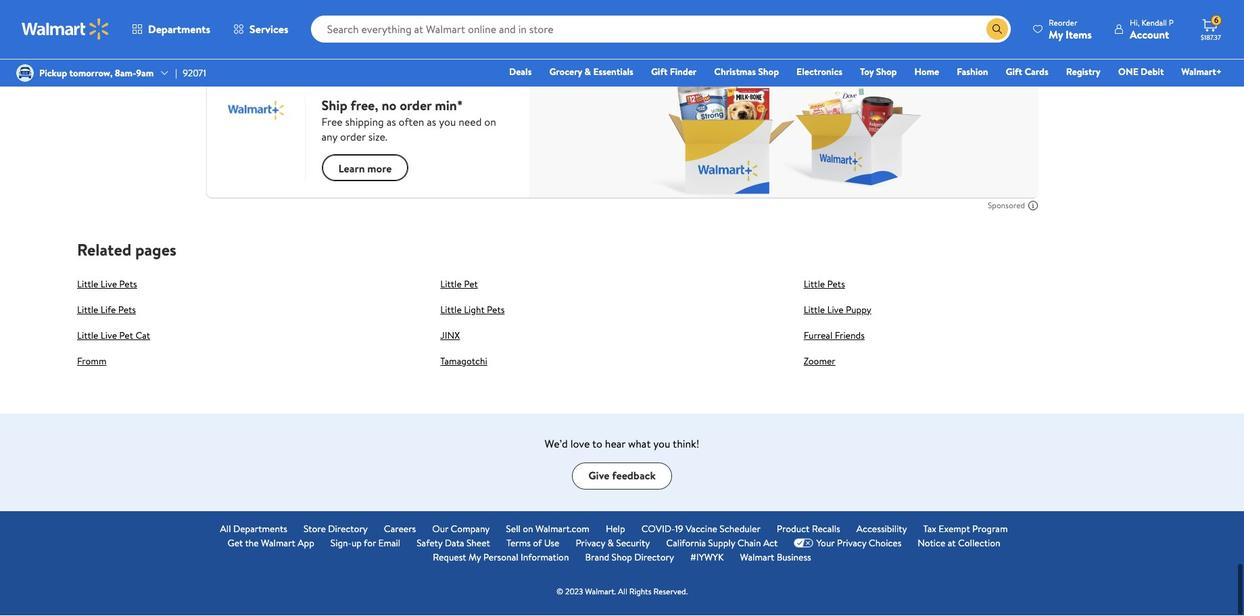 Task type: locate. For each thing, give the bounding box(es) containing it.
privacy choices icon image
[[794, 539, 814, 549]]

shop
[[759, 66, 779, 79], [877, 66, 897, 79], [612, 551, 632, 565]]

accessibility link
[[857, 523, 908, 537]]

1 vertical spatial departments
[[233, 523, 287, 536]]

my inside the reorder my items
[[1049, 27, 1064, 42]]

0 horizontal spatial shop
[[612, 551, 632, 565]]

jinx link
[[441, 329, 460, 343]]

accessibility
[[857, 523, 908, 536]]

sell
[[506, 523, 521, 536]]

little pet link
[[441, 278, 478, 291]]

0 horizontal spatial pet
[[119, 329, 133, 343]]

3 shipping from the left
[[904, 2, 933, 14]]

1 horizontal spatial walmart
[[740, 551, 775, 565]]

live down life
[[101, 329, 117, 343]]

departments button
[[120, 14, 222, 46]]

shipping right delivery
[[904, 2, 933, 14]]

0 horizontal spatial pickup
[[39, 67, 67, 80]]

1 horizontal spatial pickup
[[809, 2, 833, 14]]

walmart right the the
[[261, 537, 296, 550]]

feedback
[[612, 469, 656, 484]]

0 horizontal spatial 3+
[[83, 2, 92, 14]]

pets right light on the left of the page
[[487, 304, 505, 317]]

shipping
[[108, 2, 137, 14], [286, 2, 315, 14], [904, 2, 933, 14]]

little left light on the left of the page
[[441, 304, 462, 317]]

1 vertical spatial all
[[618, 586, 628, 598]]

little light pets
[[441, 304, 505, 317]]

shop for toy
[[877, 66, 897, 79]]

|
[[175, 67, 177, 80]]

little left life
[[77, 304, 98, 317]]

1 horizontal spatial gift
[[1006, 66, 1023, 79]]

directory inside 'link'
[[635, 551, 674, 565]]

my left items
[[1049, 27, 1064, 42]]

pickup tomorrow, 8am-9am
[[39, 67, 154, 80]]

shipping up walmart image
[[108, 2, 137, 14]]

1 vertical spatial live
[[828, 304, 844, 317]]

sell on walmart.com
[[506, 523, 590, 536]]

0 horizontal spatial walmart
[[261, 537, 296, 550]]

walmart down "chain"
[[740, 551, 775, 565]]

little life pets
[[77, 304, 136, 317]]

walmart.
[[585, 586, 616, 598]]

19
[[675, 523, 684, 536]]

privacy up brand
[[576, 537, 606, 550]]

pets for little light pets
[[487, 304, 505, 317]]

0 horizontal spatial day
[[94, 2, 106, 14]]

pickup for pickup tomorrow, 8am-9am
[[39, 67, 67, 80]]

1 horizontal spatial my
[[1049, 27, 1064, 42]]

0 vertical spatial my
[[1049, 27, 1064, 42]]

pets up little life pets at the left
[[119, 278, 137, 291]]

0 horizontal spatial gift
[[651, 66, 668, 79]]

1 vertical spatial pet
[[119, 329, 133, 343]]

 image
[[16, 65, 34, 83]]

related pages
[[77, 239, 176, 262]]

live left puppy
[[828, 304, 844, 317]]

request
[[433, 551, 467, 565]]

walmart image
[[22, 19, 110, 41]]

fromm
[[77, 355, 107, 368]]

2-
[[264, 2, 272, 14]]

product group up deals "link"
[[443, 0, 595, 43]]

fromm link
[[77, 355, 107, 368]]

shop for christmas
[[759, 66, 779, 79]]

little up little life pets link
[[77, 278, 98, 291]]

shop right christmas
[[759, 66, 779, 79]]

2 horizontal spatial product group
[[989, 0, 1140, 43]]

tax exempt program get the walmart app
[[228, 523, 1008, 550]]

2 privacy from the left
[[837, 537, 867, 550]]

live for pet
[[101, 329, 117, 343]]

electronics link
[[791, 65, 849, 80]]

0 horizontal spatial departments
[[148, 22, 210, 37]]

2 horizontal spatial shop
[[877, 66, 897, 79]]

little for little live puppy
[[804, 304, 825, 317]]

live up life
[[101, 278, 117, 291]]

0 vertical spatial pet
[[464, 278, 478, 291]]

toy
[[860, 66, 874, 79]]

cards
[[1025, 66, 1049, 79]]

1 vertical spatial &
[[608, 537, 614, 550]]

tamagotchi
[[441, 355, 488, 368]]

1 horizontal spatial directory
[[635, 551, 674, 565]]

0 horizontal spatial &
[[585, 66, 591, 79]]

1 vertical spatial directory
[[635, 551, 674, 565]]

product group up registry link
[[989, 0, 1140, 43]]

directory up the sign-
[[328, 523, 368, 536]]

gift left cards at the right top of the page
[[1006, 66, 1023, 79]]

tamagotchi link
[[441, 355, 488, 368]]

1 vertical spatial walmart
[[740, 551, 775, 565]]

all left rights on the right
[[618, 586, 628, 598]]

ad disclaimer and feedback image
[[1028, 201, 1039, 212]]

3+ day shipping
[[83, 2, 137, 14], [878, 2, 933, 14]]

day up walmart image
[[94, 2, 106, 14]]

1 horizontal spatial shop
[[759, 66, 779, 79]]

sponsored
[[988, 200, 1026, 212]]

1 gift from the left
[[651, 66, 668, 79]]

pickup left tomorrow,
[[39, 67, 67, 80]]

deals
[[509, 66, 532, 79]]

walmart
[[261, 537, 296, 550], [740, 551, 775, 565]]

live for pets
[[101, 278, 117, 291]]

0 vertical spatial directory
[[328, 523, 368, 536]]

1 3+ day shipping from the left
[[83, 2, 137, 14]]

directory down security
[[635, 551, 674, 565]]

tomorrow,
[[69, 67, 113, 80]]

little live puppy
[[804, 304, 872, 317]]

all up get
[[220, 523, 231, 536]]

3+ day shipping up walmart image
[[83, 2, 137, 14]]

little live pet cat link
[[77, 329, 150, 343]]

departments
[[148, 22, 210, 37], [233, 523, 287, 536]]

day right delivery
[[890, 2, 902, 14]]

walmart inside "tax exempt program get the walmart app"
[[261, 537, 296, 550]]

personal
[[484, 551, 519, 565]]

your privacy choices
[[817, 537, 902, 550]]

0 horizontal spatial product group
[[443, 0, 595, 43]]

sell on walmart.com link
[[506, 523, 590, 537]]

reorder
[[1049, 17, 1078, 29]]

2 horizontal spatial shipping
[[904, 2, 933, 14]]

1 horizontal spatial privacy
[[837, 537, 867, 550]]

2 vertical spatial live
[[101, 329, 117, 343]]

my down sheet
[[469, 551, 481, 565]]

pet up little light pets link
[[464, 278, 478, 291]]

pet left cat
[[119, 329, 133, 343]]

clear search field text image
[[971, 24, 982, 35]]

1 horizontal spatial day
[[272, 2, 284, 14]]

little up fromm link on the bottom left of page
[[77, 329, 98, 343]]

jinx
[[441, 329, 460, 343]]

our
[[432, 523, 449, 536]]

& down the help
[[608, 537, 614, 550]]

departments up |
[[148, 22, 210, 37]]

little up furreal
[[804, 304, 825, 317]]

privacy & security link
[[576, 537, 650, 551]]

registry
[[1067, 66, 1101, 79]]

day up services at the top
[[272, 2, 284, 14]]

safety
[[417, 537, 443, 550]]

0 vertical spatial &
[[585, 66, 591, 79]]

2 gift from the left
[[1006, 66, 1023, 79]]

1 horizontal spatial pet
[[464, 278, 478, 291]]

1 horizontal spatial 3+
[[878, 2, 888, 14]]

3+ right delivery
[[878, 2, 888, 14]]

shop down privacy & security
[[612, 551, 632, 565]]

little up little live puppy 'link'
[[804, 278, 825, 291]]

gift cards
[[1006, 66, 1049, 79]]

&
[[585, 66, 591, 79], [608, 537, 614, 550]]

we'd
[[545, 437, 568, 452]]

little up little light pets link
[[441, 278, 462, 291]]

0 horizontal spatial all
[[220, 523, 231, 536]]

shop inside 'link'
[[612, 551, 632, 565]]

3+ up walmart image
[[83, 2, 92, 14]]

pickup for pickup
[[809, 2, 833, 14]]

3+
[[83, 2, 92, 14], [878, 2, 888, 14]]

security
[[616, 537, 650, 550]]

3+ day shipping right delivery
[[878, 2, 933, 14]]

data
[[445, 537, 464, 550]]

0 vertical spatial walmart
[[261, 537, 296, 550]]

exempt
[[939, 523, 971, 536]]

items
[[1066, 27, 1092, 42]]

to
[[593, 437, 603, 452]]

1 horizontal spatial departments
[[233, 523, 287, 536]]

1 vertical spatial pickup
[[39, 67, 67, 80]]

2 horizontal spatial day
[[890, 2, 902, 14]]

& right grocery
[[585, 66, 591, 79]]

0 vertical spatial live
[[101, 278, 117, 291]]

1 horizontal spatial &
[[608, 537, 614, 550]]

0 horizontal spatial my
[[469, 551, 481, 565]]

$187.37
[[1201, 33, 1222, 43]]

light
[[464, 304, 485, 317]]

#iywyk
[[691, 551, 724, 565]]

0 horizontal spatial privacy
[[576, 537, 606, 550]]

1 vertical spatial my
[[469, 551, 481, 565]]

give
[[589, 469, 610, 484]]

3 day from the left
[[890, 2, 902, 14]]

zoomer
[[804, 355, 836, 368]]

california
[[667, 537, 706, 550]]

1 horizontal spatial product group
[[625, 0, 777, 43]]

christmas shop link
[[708, 65, 785, 80]]

pets right life
[[118, 304, 136, 317]]

pickup left delivery
[[809, 2, 833, 14]]

2 shipping from the left
[[286, 2, 315, 14]]

© 2023 walmart. all rights reserved.
[[557, 586, 688, 598]]

0 vertical spatial pickup
[[809, 2, 833, 14]]

for
[[364, 537, 376, 550]]

1 horizontal spatial 3+ day shipping
[[878, 2, 933, 14]]

one debit
[[1119, 66, 1164, 79]]

departments up the the
[[233, 523, 287, 536]]

walmart inside walmart business link
[[740, 551, 775, 565]]

gift left finder
[[651, 66, 668, 79]]

product group up finder
[[625, 0, 777, 43]]

0 vertical spatial departments
[[148, 22, 210, 37]]

brand shop directory
[[585, 551, 674, 565]]

shop right toy
[[877, 66, 897, 79]]

2 day from the left
[[272, 2, 284, 14]]

supply
[[709, 537, 736, 550]]

careers
[[384, 523, 416, 536]]

0 horizontal spatial shipping
[[108, 2, 137, 14]]

shipping right 2-
[[286, 2, 315, 14]]

request my personal information link
[[433, 551, 569, 565]]

0 horizontal spatial 3+ day shipping
[[83, 2, 137, 14]]

1 horizontal spatial shipping
[[286, 2, 315, 14]]

little for little pet
[[441, 278, 462, 291]]

product group
[[443, 0, 595, 43], [625, 0, 777, 43], [989, 0, 1140, 43]]

all departments link
[[220, 523, 287, 537]]

privacy right your
[[837, 537, 867, 550]]



Task type: describe. For each thing, give the bounding box(es) containing it.
92071
[[183, 67, 206, 80]]

services button
[[222, 14, 300, 46]]

pages
[[135, 239, 176, 262]]

departments inside popup button
[[148, 22, 210, 37]]

vaccine
[[686, 523, 718, 536]]

of
[[533, 537, 542, 550]]

1 day from the left
[[94, 2, 106, 14]]

california supply chain act
[[667, 537, 778, 550]]

toy shop link
[[854, 65, 903, 80]]

one
[[1119, 66, 1139, 79]]

home link
[[909, 65, 946, 80]]

sign-up for email link
[[331, 537, 401, 551]]

covid-
[[642, 523, 675, 536]]

electronics
[[797, 66, 843, 79]]

pets for little live pets
[[119, 278, 137, 291]]

reserved.
[[654, 586, 688, 598]]

hi,
[[1130, 17, 1140, 29]]

little light pets link
[[441, 304, 505, 317]]

your
[[817, 537, 835, 550]]

give feedback button
[[572, 463, 672, 490]]

little live pets link
[[77, 278, 137, 291]]

christmas
[[715, 66, 756, 79]]

store directory
[[304, 523, 368, 536]]

gift for gift finder
[[651, 66, 668, 79]]

program
[[973, 523, 1008, 536]]

toy shop
[[860, 66, 897, 79]]

tax exempt program link
[[924, 523, 1008, 537]]

& for privacy
[[608, 537, 614, 550]]

you
[[654, 437, 671, 452]]

little for little light pets
[[441, 304, 462, 317]]

fashion
[[957, 66, 989, 79]]

0 vertical spatial all
[[220, 523, 231, 536]]

covid-19 vaccine scheduler link
[[642, 523, 761, 537]]

reorder my items
[[1049, 17, 1092, 42]]

recalls
[[812, 523, 841, 536]]

act
[[764, 537, 778, 550]]

furreal friends
[[804, 329, 865, 343]]

puppy
[[846, 304, 872, 317]]

all departments
[[220, 523, 287, 536]]

little live pet cat
[[77, 329, 150, 343]]

rights
[[630, 586, 652, 598]]

at
[[948, 537, 956, 550]]

& for grocery
[[585, 66, 591, 79]]

up
[[352, 537, 362, 550]]

hear
[[605, 437, 626, 452]]

registry link
[[1061, 65, 1107, 80]]

home
[[915, 66, 940, 79]]

notice at collection request my personal information
[[433, 537, 1001, 565]]

pets for little life pets
[[118, 304, 136, 317]]

use
[[544, 537, 560, 550]]

1 shipping from the left
[[108, 2, 137, 14]]

sign-
[[331, 537, 352, 550]]

company
[[451, 523, 490, 536]]

essentials
[[594, 66, 634, 79]]

gift for gift cards
[[1006, 66, 1023, 79]]

1 3+ from the left
[[83, 2, 92, 14]]

my inside notice at collection request my personal information
[[469, 551, 481, 565]]

2023
[[566, 586, 583, 598]]

2 product group from the left
[[625, 0, 777, 43]]

store directory link
[[304, 523, 368, 537]]

friends
[[835, 329, 865, 343]]

6 $187.37
[[1201, 15, 1222, 43]]

business
[[777, 551, 812, 565]]

little life pets link
[[77, 304, 136, 317]]

little live puppy link
[[804, 304, 872, 317]]

help link
[[606, 523, 625, 537]]

store
[[304, 523, 326, 536]]

walmart+
[[1182, 66, 1222, 79]]

1 product group from the left
[[443, 0, 595, 43]]

services
[[250, 22, 289, 37]]

grocery
[[550, 66, 583, 79]]

delivery
[[841, 2, 870, 14]]

0 horizontal spatial directory
[[328, 523, 368, 536]]

#iywyk link
[[691, 551, 724, 565]]

little for little pets
[[804, 278, 825, 291]]

life
[[101, 304, 116, 317]]

our company link
[[432, 523, 490, 537]]

little pets link
[[804, 278, 845, 291]]

chain
[[738, 537, 761, 550]]

the
[[245, 537, 259, 550]]

search icon image
[[992, 24, 1003, 35]]

Walmart Site-Wide search field
[[311, 16, 1011, 43]]

christmas shop
[[715, 66, 779, 79]]

1 horizontal spatial all
[[618, 586, 628, 598]]

2 3+ day shipping from the left
[[878, 2, 933, 14]]

app
[[298, 537, 314, 550]]

grocery & essentials link
[[544, 65, 640, 80]]

little live pets
[[77, 278, 137, 291]]

little for little live pets
[[77, 278, 98, 291]]

3 product group from the left
[[989, 0, 1140, 43]]

grocery & essentials
[[550, 66, 634, 79]]

shop for brand
[[612, 551, 632, 565]]

notice at collection link
[[918, 537, 1001, 551]]

brand shop directory link
[[585, 551, 674, 565]]

1 privacy from the left
[[576, 537, 606, 550]]

love
[[571, 437, 590, 452]]

2 3+ from the left
[[878, 2, 888, 14]]

notice
[[918, 537, 946, 550]]

live for puppy
[[828, 304, 844, 317]]

little pets
[[804, 278, 845, 291]]

gift finder link
[[645, 65, 703, 80]]

email
[[378, 537, 401, 550]]

9am
[[136, 67, 154, 80]]

your privacy choices link
[[794, 537, 902, 551]]

little for little life pets
[[77, 304, 98, 317]]

related
[[77, 239, 131, 262]]

privacy & security
[[576, 537, 650, 550]]

we'd love to hear what you think!
[[545, 437, 700, 452]]

finder
[[670, 66, 697, 79]]

pets up little live puppy 'link'
[[828, 278, 845, 291]]

little for little live pet cat
[[77, 329, 98, 343]]

safety data sheet link
[[417, 537, 490, 551]]

safety data sheet
[[417, 537, 490, 550]]

Search search field
[[311, 16, 1011, 43]]

hi, kendall p account
[[1130, 17, 1174, 42]]



Task type: vqa. For each thing, say whether or not it's contained in the screenshot.
the
yes



